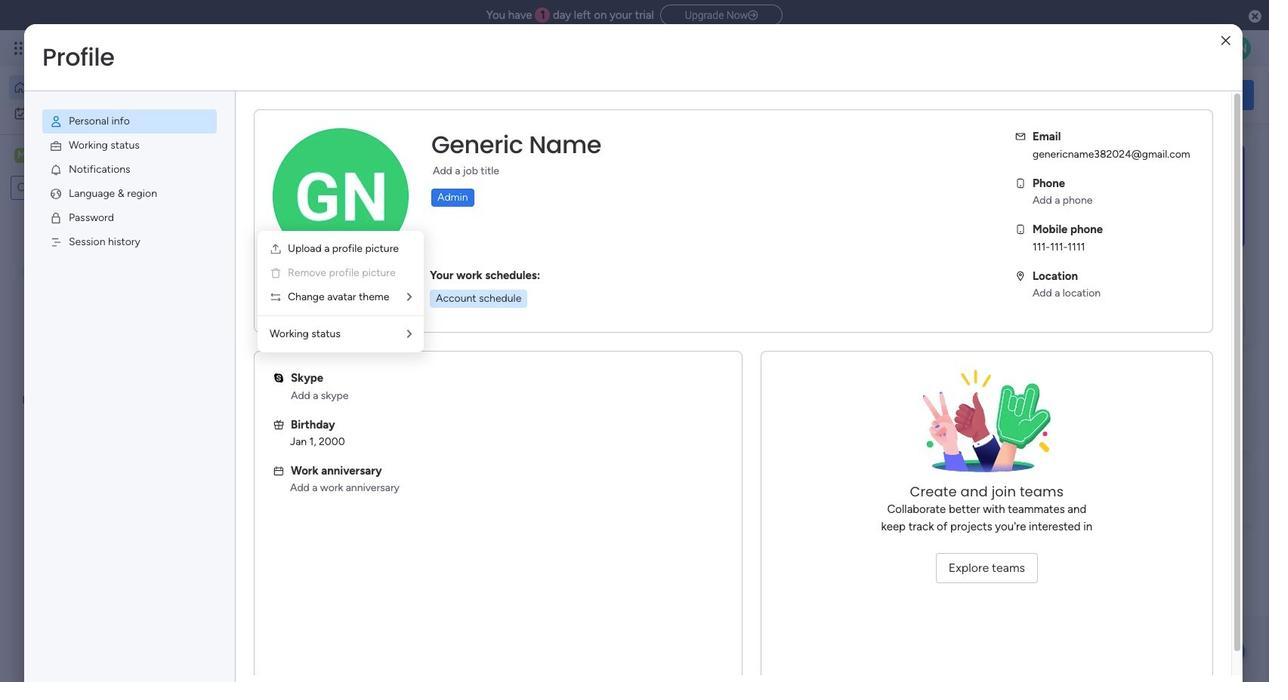 Task type: locate. For each thing, give the bounding box(es) containing it.
generic name image
[[1227, 36, 1251, 60]]

session history image
[[49, 236, 63, 249]]

2 list arrow image from the top
[[407, 329, 412, 340]]

clear search image
[[110, 181, 125, 196]]

0 vertical spatial list arrow image
[[407, 292, 412, 303]]

templates image image
[[1041, 144, 1240, 249]]

workspace image
[[14, 147, 29, 164], [258, 486, 295, 522]]

workspace selection element
[[14, 147, 126, 166]]

option
[[9, 76, 184, 100], [9, 101, 184, 125]]

quick search results list box
[[233, 171, 991, 372]]

component image
[[252, 330, 266, 343]]

1 horizontal spatial workspace image
[[258, 486, 295, 522]]

1 option from the top
[[9, 76, 184, 100]]

1 vertical spatial option
[[9, 101, 184, 125]]

working status image
[[49, 139, 63, 153]]

1 vertical spatial list arrow image
[[407, 329, 412, 340]]

open update feed (inbox) image
[[233, 390, 252, 408]]

0 vertical spatial workspace image
[[14, 147, 29, 164]]

option up 'personal info' icon
[[9, 76, 184, 100]]

option up workspace selection element
[[9, 101, 184, 125]]

0 vertical spatial option
[[9, 76, 184, 100]]

menu
[[258, 231, 424, 353]]

change avatar theme image
[[270, 292, 282, 304]]

menu item
[[42, 110, 217, 134], [42, 134, 217, 158], [42, 158, 217, 182], [42, 182, 217, 206], [42, 206, 217, 230], [42, 230, 217, 255], [270, 264, 412, 283]]

0 horizontal spatial workspace image
[[14, 147, 29, 164]]

dapulse rightstroke image
[[748, 10, 758, 21]]

1 vertical spatial workspace image
[[258, 486, 295, 522]]

list arrow image
[[407, 292, 412, 303], [407, 329, 412, 340]]

1 list arrow image from the top
[[407, 292, 412, 303]]

None field
[[428, 129, 605, 161]]

getting started element
[[1027, 391, 1254, 451]]

close image
[[1221, 35, 1230, 46]]

public board image
[[502, 306, 518, 323]]

v2 user feedback image
[[1040, 86, 1051, 103]]



Task type: describe. For each thing, give the bounding box(es) containing it.
dapulse close image
[[1249, 9, 1262, 24]]

add to favorites image
[[450, 306, 466, 321]]

2 option from the top
[[9, 101, 184, 125]]

component image
[[502, 330, 515, 343]]

select product image
[[14, 41, 29, 56]]

close my workspaces image
[[233, 441, 252, 459]]

v2 bolt switch image
[[1157, 86, 1166, 103]]

Search in workspace field
[[32, 179, 108, 197]]

menu menu
[[24, 91, 235, 273]]

workspace image inside workspace selection element
[[14, 147, 29, 164]]

language & region image
[[49, 187, 63, 201]]

notifications image
[[49, 163, 63, 177]]

close recently visited image
[[233, 153, 252, 171]]

public board image
[[252, 306, 269, 323]]

no teams image
[[911, 370, 1062, 483]]

personal info image
[[49, 115, 63, 128]]

password image
[[49, 212, 63, 225]]



